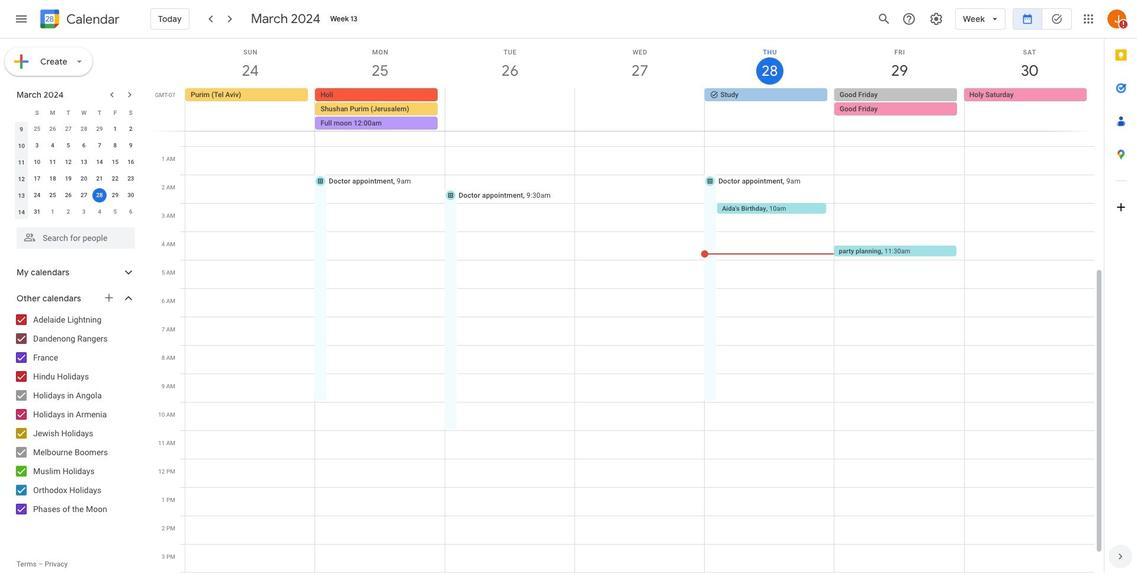 Task type: describe. For each thing, give the bounding box(es) containing it.
row group inside march 2024 "grid"
[[14, 121, 139, 220]]

29 element
[[108, 188, 122, 203]]

25 element
[[46, 188, 60, 203]]

23 element
[[124, 172, 138, 186]]

20 element
[[77, 172, 91, 186]]

11 element
[[46, 155, 60, 169]]

april 6 element
[[124, 205, 138, 219]]

Search for people text field
[[24, 227, 128, 249]]

april 1 element
[[46, 205, 60, 219]]

8 element
[[108, 139, 122, 153]]

9 element
[[124, 139, 138, 153]]

1 element
[[108, 122, 122, 136]]

february 25 element
[[30, 122, 44, 136]]

17 element
[[30, 172, 44, 186]]

26 element
[[61, 188, 75, 203]]

february 29 element
[[92, 122, 107, 136]]

7 element
[[92, 139, 107, 153]]

13 element
[[77, 155, 91, 169]]

calendar element
[[38, 7, 120, 33]]

april 2 element
[[61, 205, 75, 219]]

2 element
[[124, 122, 138, 136]]

february 26 element
[[46, 122, 60, 136]]

april 3 element
[[77, 205, 91, 219]]

15 element
[[108, 155, 122, 169]]

14 element
[[92, 155, 107, 169]]



Task type: locate. For each thing, give the bounding box(es) containing it.
row group
[[14, 121, 139, 220]]

21 element
[[92, 172, 107, 186]]

28, today element
[[92, 188, 107, 203]]

grid
[[152, 39, 1104, 573]]

10 element
[[30, 155, 44, 169]]

4 element
[[46, 139, 60, 153]]

other calendars list
[[2, 310, 147, 519]]

27 element
[[77, 188, 91, 203]]

3 element
[[30, 139, 44, 153]]

cell
[[315, 88, 445, 131], [445, 88, 575, 131], [575, 88, 705, 131], [835, 88, 964, 131], [92, 187, 107, 204]]

5 element
[[61, 139, 75, 153]]

cell inside row group
[[92, 187, 107, 204]]

16 element
[[124, 155, 138, 169]]

main drawer image
[[14, 12, 28, 26]]

30 element
[[124, 188, 138, 203]]

column header inside march 2024 "grid"
[[14, 104, 29, 121]]

22 element
[[108, 172, 122, 186]]

heading inside calendar element
[[64, 12, 120, 26]]

february 28 element
[[77, 122, 91, 136]]

6 element
[[77, 139, 91, 153]]

february 27 element
[[61, 122, 75, 136]]

april 5 element
[[108, 205, 122, 219]]

column header
[[14, 104, 29, 121]]

settings menu image
[[930, 12, 944, 26]]

row
[[180, 88, 1104, 131], [14, 104, 139, 121], [14, 121, 139, 137], [14, 137, 139, 154], [14, 154, 139, 171], [14, 171, 139, 187], [14, 187, 139, 204], [14, 204, 139, 220]]

add other calendars image
[[103, 292, 115, 304]]

march 2024 grid
[[11, 104, 139, 220]]

april 4 element
[[92, 205, 107, 219]]

24 element
[[30, 188, 44, 203]]

19 element
[[61, 172, 75, 186]]

tab list
[[1105, 39, 1137, 540]]

18 element
[[46, 172, 60, 186]]

12 element
[[61, 155, 75, 169]]

heading
[[64, 12, 120, 26]]

None search field
[[0, 223, 147, 249]]

31 element
[[30, 205, 44, 219]]



Task type: vqa. For each thing, say whether or not it's contained in the screenshot.
21 "element"
yes



